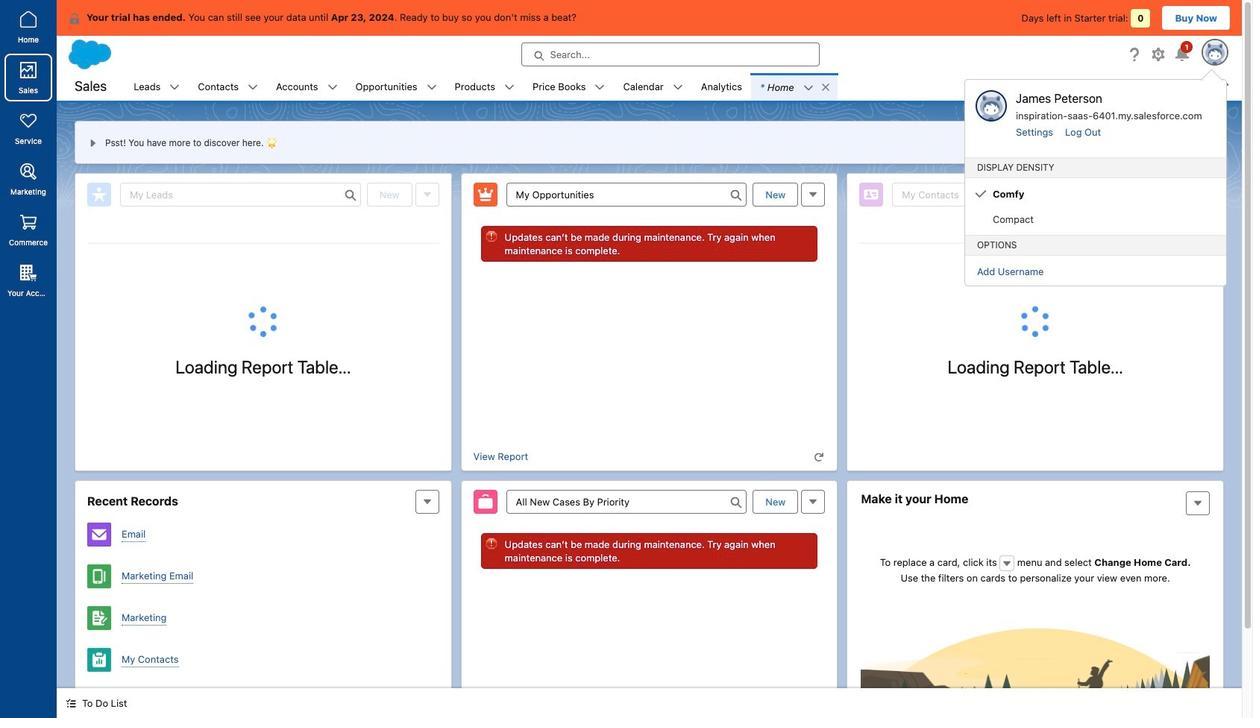 Task type: describe. For each thing, give the bounding box(es) containing it.
error image
[[485, 538, 497, 550]]

error image
[[485, 231, 497, 242]]

5 list item from the left
[[446, 73, 524, 101]]

communication subscription image
[[87, 607, 111, 630]]

1 select an option text field from the top
[[506, 183, 747, 207]]

text default image for 7th list item from right
[[248, 82, 258, 93]]

communication subscription channel type image
[[87, 565, 111, 589]]

8 list item from the left
[[751, 73, 838, 101]]

engagement channel type image
[[87, 523, 111, 547]]

report image
[[87, 648, 111, 672]]

text default image for 6th list item from the left
[[595, 82, 605, 93]]



Task type: locate. For each thing, give the bounding box(es) containing it.
list item
[[125, 73, 189, 101], [189, 73, 267, 101], [267, 73, 347, 101], [347, 73, 446, 101], [446, 73, 524, 101], [524, 73, 614, 101], [614, 73, 692, 101], [751, 73, 838, 101]]

1 grid from the left
[[87, 243, 439, 244]]

text default image for 1st list item from right
[[803, 83, 814, 93]]

text default image for fifth list item from the left
[[504, 82, 515, 93]]

2 select an option text field from the top
[[506, 490, 747, 514]]

Select an Option text field
[[506, 183, 747, 207], [506, 490, 747, 514]]

4 list item from the left
[[347, 73, 446, 101]]

1 horizontal spatial grid
[[860, 243, 1212, 244]]

1 vertical spatial select an option text field
[[506, 490, 747, 514]]

7 list item from the left
[[614, 73, 692, 101]]

grid
[[87, 243, 439, 244], [860, 243, 1212, 244]]

2 list item from the left
[[189, 73, 267, 101]]

0 vertical spatial select an option text field
[[506, 183, 747, 207]]

0 horizontal spatial grid
[[87, 243, 439, 244]]

text default image
[[820, 82, 831, 92], [248, 82, 258, 93], [504, 82, 515, 93], [595, 82, 605, 93], [803, 83, 814, 93], [66, 698, 76, 709]]

text default image
[[69, 13, 81, 24], [170, 82, 180, 93], [327, 82, 338, 93], [426, 82, 437, 93], [673, 82, 683, 93], [814, 452, 825, 463], [1002, 558, 1013, 569]]

6 list item from the left
[[524, 73, 614, 101]]

1 list item from the left
[[125, 73, 189, 101]]

account image
[[87, 690, 111, 714]]

list
[[125, 73, 1242, 101]]

density options list
[[965, 181, 1226, 232]]

3 list item from the left
[[267, 73, 347, 101]]

2 grid from the left
[[860, 243, 1212, 244]]



